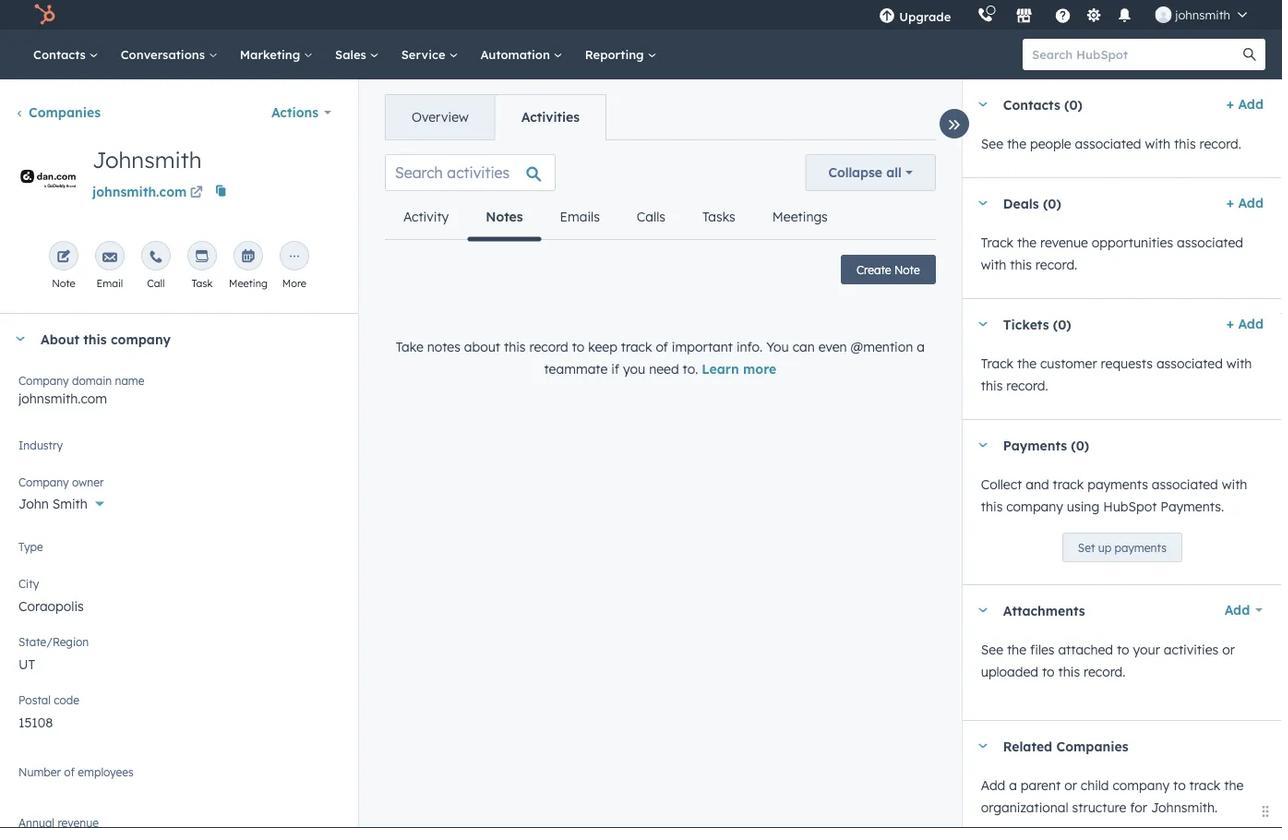 Task type: locate. For each thing, give the bounding box(es) containing it.
2 vertical spatial +
[[1227, 316, 1235, 332]]

a right @mention at the right of page
[[917, 339, 925, 355]]

to
[[572, 339, 585, 355], [1117, 642, 1130, 658], [1042, 664, 1055, 680], [1174, 778, 1186, 794]]

caret image left contacts (0)
[[978, 102, 989, 107]]

1 vertical spatial company
[[18, 475, 69, 489]]

deals (0) button
[[963, 178, 1220, 228]]

track for track the revenue opportunities associated with this record.
[[981, 235, 1014, 251]]

1 horizontal spatial track
[[1053, 476, 1084, 493]]

deals
[[1004, 195, 1039, 211]]

menu
[[866, 0, 1260, 30]]

Search HubSpot search field
[[1023, 39, 1249, 70]]

+ for track the customer requests associated with this record.
[[1227, 316, 1235, 332]]

emails button
[[542, 195, 619, 239]]

the inside "track the revenue opportunities associated with this record."
[[1018, 235, 1037, 251]]

company up name
[[111, 331, 171, 347]]

attachments button
[[963, 585, 1206, 635]]

2 company from the top
[[18, 475, 69, 489]]

companies down contacts link on the left of page
[[29, 104, 101, 121]]

1 horizontal spatial company
[[1007, 499, 1064, 515]]

associated inside "track the revenue opportunities associated with this record."
[[1177, 235, 1244, 251]]

navigation containing activity
[[385, 195, 847, 241]]

2 vertical spatial company
[[1113, 778, 1170, 794]]

1 vertical spatial + add
[[1227, 195, 1264, 211]]

all
[[887, 164, 902, 181]]

1 + add from the top
[[1227, 96, 1264, 112]]

activity
[[403, 209, 449, 225]]

1 vertical spatial track
[[1053, 476, 1084, 493]]

to down the files
[[1042, 664, 1055, 680]]

1 vertical spatial johnsmith.com
[[18, 391, 107, 407]]

to up teammate
[[572, 339, 585, 355]]

companies up the child
[[1057, 738, 1129, 754]]

marketplaces image
[[1016, 8, 1033, 25]]

1 horizontal spatial contacts
[[1004, 96, 1061, 112]]

see for see the people associated with this record.
[[981, 136, 1004, 152]]

city
[[18, 577, 39, 591]]

tickets
[[1004, 316, 1049, 332]]

conversations
[[121, 47, 209, 62]]

0 vertical spatial a
[[917, 339, 925, 355]]

revenue
[[1041, 235, 1089, 251]]

collect
[[981, 476, 1022, 493]]

track
[[981, 235, 1014, 251], [981, 356, 1014, 372]]

1 caret image from the top
[[978, 322, 989, 326]]

if
[[612, 361, 620, 377]]

activities
[[521, 109, 580, 125]]

attachments
[[1004, 602, 1086, 618]]

1 vertical spatial navigation
[[385, 195, 847, 241]]

(0) for payments (0)
[[1071, 437, 1090, 453]]

johnsmith.com down domain
[[18, 391, 107, 407]]

can
[[793, 339, 815, 355]]

johnsmith.com link
[[92, 177, 206, 205]]

track up using
[[1053, 476, 1084, 493]]

1 horizontal spatial or
[[1223, 642, 1235, 658]]

1 + add button from the top
[[1227, 93, 1264, 115]]

activities button
[[495, 95, 606, 139]]

smith
[[52, 496, 88, 512]]

john smith button
[[18, 486, 340, 516]]

2 + add button from the top
[[1227, 192, 1264, 214]]

3 + from the top
[[1227, 316, 1235, 332]]

1 vertical spatial a
[[1009, 778, 1017, 794]]

2 track from the top
[[981, 356, 1014, 372]]

feed containing collapse all
[[370, 139, 951, 395]]

associated inside track the customer requests associated with this record.
[[1157, 356, 1223, 372]]

your
[[1133, 642, 1161, 658]]

note down note image
[[52, 277, 75, 290]]

associated inside collect and track payments associated with this company using hubspot payments.
[[1152, 476, 1219, 493]]

(0) inside payments (0) dropdown button
[[1071, 437, 1090, 453]]

with for collect and track payments associated with this company using hubspot payments.
[[1222, 476, 1248, 493]]

1 track from the top
[[981, 235, 1014, 251]]

link opens in a new window image
[[190, 182, 203, 205], [190, 187, 203, 200]]

search button
[[1235, 39, 1266, 70]]

of up need
[[656, 339, 668, 355]]

2 vertical spatial track
[[1190, 778, 1221, 794]]

1 horizontal spatial a
[[1009, 778, 1017, 794]]

task image
[[195, 250, 210, 265]]

of right number
[[64, 765, 75, 779]]

the for people
[[1007, 136, 1027, 152]]

company down the about
[[18, 374, 69, 387]]

0 vertical spatial companies
[[29, 104, 101, 121]]

to up johnsmith.
[[1174, 778, 1186, 794]]

record
[[530, 339, 569, 355]]

johnsmith.com down the johnsmith
[[92, 184, 187, 200]]

caret image left deals
[[978, 201, 989, 205]]

1 see from the top
[[981, 136, 1004, 152]]

track inside track the customer requests associated with this record.
[[981, 356, 1014, 372]]

company
[[111, 331, 171, 347], [1007, 499, 1064, 515], [1113, 778, 1170, 794]]

note
[[895, 263, 920, 277], [52, 277, 75, 290]]

the for revenue
[[1018, 235, 1037, 251]]

company inside collect and track payments associated with this company using hubspot payments.
[[1007, 499, 1064, 515]]

1 vertical spatial +
[[1227, 195, 1235, 211]]

john smith image
[[1155, 6, 1172, 23]]

2 vertical spatial + add button
[[1227, 313, 1264, 335]]

0 vertical spatial contacts
[[33, 47, 89, 62]]

1 navigation from the top
[[385, 94, 607, 140]]

code
[[54, 693, 79, 707]]

payments up 'hubspot'
[[1088, 476, 1149, 493]]

0 horizontal spatial companies
[[29, 104, 101, 121]]

files
[[1030, 642, 1055, 658]]

2 navigation from the top
[[385, 195, 847, 241]]

caret image inside related companies dropdown button
[[978, 744, 989, 748]]

0 vertical spatial payments
[[1088, 476, 1149, 493]]

0 horizontal spatial or
[[1065, 778, 1077, 794]]

payments right up on the right bottom
[[1115, 541, 1167, 555]]

collapse all button
[[806, 154, 936, 191]]

with inside "track the revenue opportunities associated with this record."
[[981, 257, 1007, 273]]

caret image left tickets
[[978, 322, 989, 326]]

3 + add button from the top
[[1227, 313, 1264, 335]]

track inside take notes about this record to keep track of important info. you can even @mention a teammate if you need to.
[[621, 339, 652, 355]]

1 horizontal spatial companies
[[1057, 738, 1129, 754]]

(0) for deals (0)
[[1043, 195, 1062, 211]]

1 vertical spatial + add button
[[1227, 192, 1264, 214]]

note image
[[56, 250, 71, 265]]

contacts
[[33, 47, 89, 62], [1004, 96, 1061, 112]]

0 vertical spatial navigation
[[385, 94, 607, 140]]

(0)
[[1065, 96, 1083, 112], [1043, 195, 1062, 211], [1053, 316, 1072, 332], [1071, 437, 1090, 453]]

0 horizontal spatial contacts
[[33, 47, 89, 62]]

0 horizontal spatial of
[[64, 765, 75, 779]]

caret image inside attachments dropdown button
[[978, 608, 989, 613]]

caret image inside payments (0) dropdown button
[[978, 443, 989, 447]]

1 vertical spatial see
[[981, 642, 1004, 658]]

note right create
[[895, 263, 920, 277]]

caret image
[[978, 322, 989, 326], [978, 608, 989, 613]]

see up uploaded
[[981, 642, 1004, 658]]

a up organizational
[[1009, 778, 1017, 794]]

0 horizontal spatial track
[[621, 339, 652, 355]]

2 horizontal spatial company
[[1113, 778, 1170, 794]]

companies
[[29, 104, 101, 121], [1057, 738, 1129, 754]]

track down tickets
[[981, 356, 1014, 372]]

organizational
[[981, 800, 1069, 816]]

johnsmith.
[[1151, 800, 1218, 816]]

associated up "payments."
[[1152, 476, 1219, 493]]

caret image inside deals (0) dropdown button
[[978, 201, 989, 205]]

1 vertical spatial company
[[1007, 499, 1064, 515]]

(0) inside contacts (0) dropdown button
[[1065, 96, 1083, 112]]

of inside take notes about this record to keep track of important info. you can even @mention a teammate if you need to.
[[656, 339, 668, 355]]

caret image for tickets (0)
[[978, 322, 989, 326]]

johnsmith button
[[1144, 0, 1259, 30]]

or right activities
[[1223, 642, 1235, 658]]

conversations link
[[110, 30, 229, 79]]

record.
[[1200, 136, 1242, 152], [1036, 257, 1078, 273], [1007, 378, 1049, 394], [1084, 664, 1126, 680]]

see left people
[[981, 136, 1004, 152]]

0 vertical spatial track
[[981, 235, 1014, 251]]

(0) inside tickets (0) "dropdown button"
[[1053, 316, 1072, 332]]

2 + from the top
[[1227, 195, 1235, 211]]

or left the child
[[1065, 778, 1077, 794]]

1 company from the top
[[18, 374, 69, 387]]

associated right requests
[[1157, 356, 1223, 372]]

upgrade
[[900, 9, 951, 24]]

navigation
[[385, 94, 607, 140], [385, 195, 847, 241]]

this inside dropdown button
[[83, 331, 107, 347]]

(0) right tickets
[[1053, 316, 1072, 332]]

1 vertical spatial contacts
[[1004, 96, 1061, 112]]

0 horizontal spatial company
[[111, 331, 171, 347]]

company inside dropdown button
[[111, 331, 171, 347]]

2 + add from the top
[[1227, 195, 1264, 211]]

child
[[1081, 778, 1110, 794]]

company inside company domain name johnsmith.com
[[18, 374, 69, 387]]

hubspot link
[[22, 4, 69, 26]]

2 link opens in a new window image from the top
[[190, 187, 203, 200]]

meetings
[[773, 209, 828, 225]]

info.
[[737, 339, 763, 355]]

(0) for contacts (0)
[[1065, 96, 1083, 112]]

2 caret image from the top
[[978, 608, 989, 613]]

see the files attached to your activities or uploaded to this record.
[[981, 642, 1235, 680]]

caret image left the about
[[15, 337, 26, 341]]

1 vertical spatial of
[[64, 765, 75, 779]]

2 see from the top
[[981, 642, 1004, 658]]

Annual revenue text field
[[18, 813, 340, 828]]

or inside add a parent or child company to track the organizational structure for johnsmith.
[[1065, 778, 1077, 794]]

contacts inside dropdown button
[[1004, 96, 1061, 112]]

reporting
[[585, 47, 648, 62]]

contacts up people
[[1004, 96, 1061, 112]]

0 vertical spatial + add button
[[1227, 93, 1264, 115]]

0 vertical spatial company
[[18, 374, 69, 387]]

1 vertical spatial track
[[981, 356, 1014, 372]]

see for see the files attached to your activities or uploaded to this record.
[[981, 642, 1004, 658]]

company up john smith
[[18, 475, 69, 489]]

see inside see the files attached to your activities or uploaded to this record.
[[981, 642, 1004, 658]]

with inside track the customer requests associated with this record.
[[1227, 356, 1253, 372]]

0 vertical spatial see
[[981, 136, 1004, 152]]

track up you
[[621, 339, 652, 355]]

1 horizontal spatial note
[[895, 263, 920, 277]]

1 vertical spatial or
[[1065, 778, 1077, 794]]

collect and track payments associated with this company using hubspot payments.
[[981, 476, 1248, 515]]

+ add button for track the customer requests associated with this record.
[[1227, 313, 1264, 335]]

caret image
[[978, 102, 989, 107], [978, 201, 989, 205], [15, 337, 26, 341], [978, 443, 989, 447], [978, 744, 989, 748]]

+ add for track the customer requests associated with this record.
[[1227, 316, 1264, 332]]

track down deals
[[981, 235, 1014, 251]]

2 vertical spatial + add
[[1227, 316, 1264, 332]]

caret image left attachments
[[978, 608, 989, 613]]

(0) inside deals (0) dropdown button
[[1043, 195, 1062, 211]]

calling icon button
[[970, 3, 1001, 27]]

teammate
[[544, 361, 608, 377]]

caret image inside tickets (0) "dropdown button"
[[978, 322, 989, 326]]

0 vertical spatial +
[[1227, 96, 1235, 112]]

feed
[[370, 139, 951, 395]]

the inside track the customer requests associated with this record.
[[1018, 356, 1037, 372]]

0 vertical spatial + add
[[1227, 96, 1264, 112]]

tickets (0) button
[[963, 299, 1220, 349]]

help button
[[1047, 0, 1079, 30]]

caret image for about
[[15, 337, 26, 341]]

record. inside track the customer requests associated with this record.
[[1007, 378, 1049, 394]]

0 vertical spatial caret image
[[978, 322, 989, 326]]

1 + from the top
[[1227, 96, 1235, 112]]

the inside add a parent or child company to track the organizational structure for johnsmith.
[[1225, 778, 1244, 794]]

1 vertical spatial companies
[[1057, 738, 1129, 754]]

more image
[[287, 250, 302, 265]]

associated
[[1075, 136, 1142, 152], [1177, 235, 1244, 251], [1157, 356, 1223, 372], [1152, 476, 1219, 493]]

menu containing johnsmith
[[866, 0, 1260, 30]]

the inside see the files attached to your activities or uploaded to this record.
[[1007, 642, 1027, 658]]

3 + add from the top
[[1227, 316, 1264, 332]]

company for company owner
[[18, 475, 69, 489]]

to.
[[683, 361, 698, 377]]

caret image for payments
[[978, 443, 989, 447]]

number
[[18, 765, 61, 779]]

contacts for contacts
[[33, 47, 89, 62]]

collapse
[[829, 164, 883, 181]]

1 horizontal spatial of
[[656, 339, 668, 355]]

the for customer
[[1018, 356, 1037, 372]]

this inside "track the revenue opportunities associated with this record."
[[1011, 257, 1032, 273]]

postal
[[18, 693, 51, 707]]

+ add for track the revenue opportunities associated with this record.
[[1227, 195, 1264, 211]]

caret image inside contacts (0) dropdown button
[[978, 102, 989, 107]]

company down and
[[1007, 499, 1064, 515]]

related
[[1004, 738, 1053, 754]]

track the revenue opportunities associated with this record.
[[981, 235, 1244, 273]]

about this company
[[41, 331, 171, 347]]

(0) up people
[[1065, 96, 1083, 112]]

0 vertical spatial track
[[621, 339, 652, 355]]

john
[[18, 496, 49, 512]]

+
[[1227, 96, 1235, 112], [1227, 195, 1235, 211], [1227, 316, 1235, 332]]

this inside see the files attached to your activities or uploaded to this record.
[[1059, 664, 1080, 680]]

track for track the customer requests associated with this record.
[[981, 356, 1014, 372]]

and
[[1026, 476, 1050, 493]]

this inside track the customer requests associated with this record.
[[981, 378, 1003, 394]]

note inside create note button
[[895, 263, 920, 277]]

with inside collect and track payments associated with this company using hubspot payments.
[[1222, 476, 1248, 493]]

deals (0)
[[1004, 195, 1062, 211]]

2 horizontal spatial track
[[1190, 778, 1221, 794]]

track up johnsmith.
[[1190, 778, 1221, 794]]

contacts down hubspot link on the top of the page
[[33, 47, 89, 62]]

up
[[1099, 541, 1112, 555]]

0 vertical spatial company
[[111, 331, 171, 347]]

0 horizontal spatial a
[[917, 339, 925, 355]]

track
[[621, 339, 652, 355], [1053, 476, 1084, 493], [1190, 778, 1221, 794]]

email image
[[102, 250, 117, 265]]

caret image left related
[[978, 744, 989, 748]]

record. inside "track the revenue opportunities associated with this record."
[[1036, 257, 1078, 273]]

caret image for related
[[978, 744, 989, 748]]

learn
[[702, 361, 739, 377]]

0 vertical spatial of
[[656, 339, 668, 355]]

a inside add a parent or child company to track the organizational structure for johnsmith.
[[1009, 778, 1017, 794]]

1 vertical spatial payments
[[1115, 541, 1167, 555]]

to inside take notes about this record to keep track of important info. you can even @mention a teammate if you need to.
[[572, 339, 585, 355]]

track inside "track the revenue opportunities associated with this record."
[[981, 235, 1014, 251]]

company
[[18, 374, 69, 387], [18, 475, 69, 489]]

caret image up collect at the bottom right of page
[[978, 443, 989, 447]]

company up for
[[1113, 778, 1170, 794]]

set up payments link
[[1063, 533, 1183, 562]]

1 vertical spatial caret image
[[978, 608, 989, 613]]

(0) right the payments
[[1071, 437, 1090, 453]]

industry
[[18, 438, 63, 452]]

track for company
[[1190, 778, 1221, 794]]

(0) right deals
[[1043, 195, 1062, 211]]

track inside add a parent or child company to track the organizational structure for johnsmith.
[[1190, 778, 1221, 794]]

caret image inside 'about this company' dropdown button
[[15, 337, 26, 341]]

see
[[981, 136, 1004, 152], [981, 642, 1004, 658]]

0 vertical spatial note
[[895, 263, 920, 277]]

0 horizontal spatial note
[[52, 277, 75, 290]]

overview
[[412, 109, 469, 125]]

associated right opportunities
[[1177, 235, 1244, 251]]

0 vertical spatial or
[[1223, 642, 1235, 658]]

activity button
[[385, 195, 468, 239]]

settings image
[[1086, 8, 1102, 24]]

overview button
[[386, 95, 495, 139]]



Task type: describe. For each thing, give the bounding box(es) containing it.
@mention
[[851, 339, 914, 355]]

Postal code text field
[[18, 704, 340, 741]]

employees
[[78, 765, 134, 779]]

payments (0)
[[1004, 437, 1090, 453]]

meetings button
[[754, 195, 847, 239]]

type
[[18, 540, 43, 554]]

marketing
[[240, 47, 304, 62]]

about
[[464, 339, 501, 355]]

associated for requests
[[1157, 356, 1223, 372]]

this inside take notes about this record to keep track of important info. you can even @mention a teammate if you need to.
[[504, 339, 526, 355]]

with for track the revenue opportunities associated with this record.
[[981, 257, 1007, 273]]

tasks button
[[684, 195, 754, 239]]

using
[[1067, 499, 1100, 515]]

add for see the people associated with this record.
[[1239, 96, 1264, 112]]

uploaded
[[981, 664, 1039, 680]]

payments (0) button
[[963, 420, 1257, 470]]

company for company domain name johnsmith.com
[[18, 374, 69, 387]]

this inside collect and track payments associated with this company using hubspot payments.
[[981, 499, 1003, 515]]

caret image for contacts
[[978, 102, 989, 107]]

sales link
[[324, 30, 390, 79]]

or inside see the files attached to your activities or uploaded to this record.
[[1223, 642, 1235, 658]]

john smith
[[18, 496, 88, 512]]

call image
[[149, 250, 163, 265]]

you
[[623, 361, 646, 377]]

take
[[396, 339, 424, 355]]

help image
[[1055, 8, 1071, 25]]

payments inside the "set up payments" link
[[1115, 541, 1167, 555]]

notes button
[[468, 195, 542, 241]]

collapse all
[[829, 164, 902, 181]]

companies inside dropdown button
[[1057, 738, 1129, 754]]

City text field
[[18, 587, 340, 624]]

search image
[[1244, 48, 1257, 61]]

hubspot image
[[33, 4, 55, 26]]

sales
[[335, 47, 370, 62]]

contacts for contacts (0)
[[1004, 96, 1061, 112]]

contacts (0) button
[[963, 79, 1220, 129]]

notes
[[427, 339, 461, 355]]

state/region
[[18, 635, 89, 649]]

call
[[147, 277, 165, 290]]

add for track the revenue opportunities associated with this record.
[[1239, 195, 1264, 211]]

companies link
[[15, 104, 101, 121]]

actions button
[[259, 94, 343, 131]]

a inside take notes about this record to keep track of important info. you can even @mention a teammate if you need to.
[[917, 339, 925, 355]]

customer
[[1041, 356, 1098, 372]]

marketing link
[[229, 30, 324, 79]]

+ for track the revenue opportunities associated with this record.
[[1227, 195, 1235, 211]]

task
[[192, 277, 213, 290]]

contacts (0)
[[1004, 96, 1083, 112]]

(0) for tickets (0)
[[1053, 316, 1072, 332]]

edit button
[[15, 146, 81, 219]]

company domain name johnsmith.com
[[18, 374, 145, 407]]

0 vertical spatial johnsmith.com
[[92, 184, 187, 200]]

1 vertical spatial note
[[52, 277, 75, 290]]

+ add button for track the revenue opportunities associated with this record.
[[1227, 192, 1264, 214]]

track the customer requests associated with this record.
[[981, 356, 1253, 394]]

johnsmith.com inside company domain name johnsmith.com
[[18, 391, 107, 407]]

more
[[743, 361, 777, 377]]

calls button
[[619, 195, 684, 239]]

owner
[[72, 475, 104, 489]]

tasks
[[703, 209, 736, 225]]

even
[[819, 339, 847, 355]]

payments inside collect and track payments associated with this company using hubspot payments.
[[1088, 476, 1149, 493]]

associated for opportunities
[[1177, 235, 1244, 251]]

navigation containing overview
[[385, 94, 607, 140]]

contacts link
[[22, 30, 110, 79]]

add button
[[1213, 592, 1264, 629]]

create
[[857, 263, 892, 277]]

payments
[[1004, 437, 1068, 453]]

important
[[672, 339, 733, 355]]

to left your
[[1117, 642, 1130, 658]]

with for track the customer requests associated with this record.
[[1227, 356, 1253, 372]]

keep
[[588, 339, 618, 355]]

Search activities search field
[[385, 154, 556, 191]]

hubspot
[[1104, 499, 1157, 515]]

calling icon image
[[977, 7, 994, 24]]

add for track the customer requests associated with this record.
[[1239, 316, 1264, 332]]

caret image for attachments
[[978, 608, 989, 613]]

record. inside see the files attached to your activities or uploaded to this record.
[[1084, 664, 1126, 680]]

the for files
[[1007, 642, 1027, 658]]

1 link opens in a new window image from the top
[[190, 182, 203, 205]]

meeting
[[229, 277, 268, 290]]

associated for payments
[[1152, 476, 1219, 493]]

domain
[[72, 374, 112, 387]]

track inside collect and track payments associated with this company using hubspot payments.
[[1053, 476, 1084, 493]]

johnsmith
[[1176, 7, 1231, 22]]

+ add for see the people associated with this record.
[[1227, 96, 1264, 112]]

add inside add a parent or child company to track the organizational structure for johnsmith.
[[981, 778, 1006, 794]]

meeting image
[[241, 250, 256, 265]]

name
[[115, 374, 145, 387]]

track for to
[[621, 339, 652, 355]]

structure
[[1073, 800, 1127, 816]]

notifications image
[[1117, 8, 1133, 25]]

tickets (0)
[[1004, 316, 1072, 332]]

to inside add a parent or child company to track the organizational structure for johnsmith.
[[1174, 778, 1186, 794]]

calls
[[637, 209, 666, 225]]

+ for see the people associated with this record.
[[1227, 96, 1235, 112]]

caret image for deals
[[978, 201, 989, 205]]

company owner
[[18, 475, 104, 489]]

associated down contacts (0) dropdown button
[[1075, 136, 1142, 152]]

about this company button
[[0, 314, 340, 364]]

notes
[[486, 209, 523, 225]]

people
[[1030, 136, 1072, 152]]

+ add button for see the people associated with this record.
[[1227, 93, 1264, 115]]

add inside popup button
[[1225, 602, 1251, 618]]

State/Region text field
[[18, 645, 340, 682]]

service
[[401, 47, 449, 62]]

parent
[[1021, 778, 1061, 794]]

need
[[649, 361, 679, 377]]

set up payments
[[1078, 541, 1167, 555]]

marketplaces button
[[1005, 0, 1044, 30]]

automation link
[[469, 30, 574, 79]]

upgrade image
[[879, 8, 896, 25]]

Number of employees text field
[[18, 762, 340, 791]]

payments.
[[1161, 499, 1225, 515]]

create note button
[[841, 255, 936, 284]]

opportunities
[[1092, 235, 1174, 251]]

emails
[[560, 209, 600, 225]]

postal code
[[18, 693, 79, 707]]

attached
[[1059, 642, 1114, 658]]

take notes about this record to keep track of important info. you can even @mention a teammate if you need to.
[[396, 339, 925, 377]]

company inside add a parent or child company to track the organizational structure for johnsmith.
[[1113, 778, 1170, 794]]

email
[[97, 277, 123, 290]]



Task type: vqa. For each thing, say whether or not it's contained in the screenshot.
web
no



